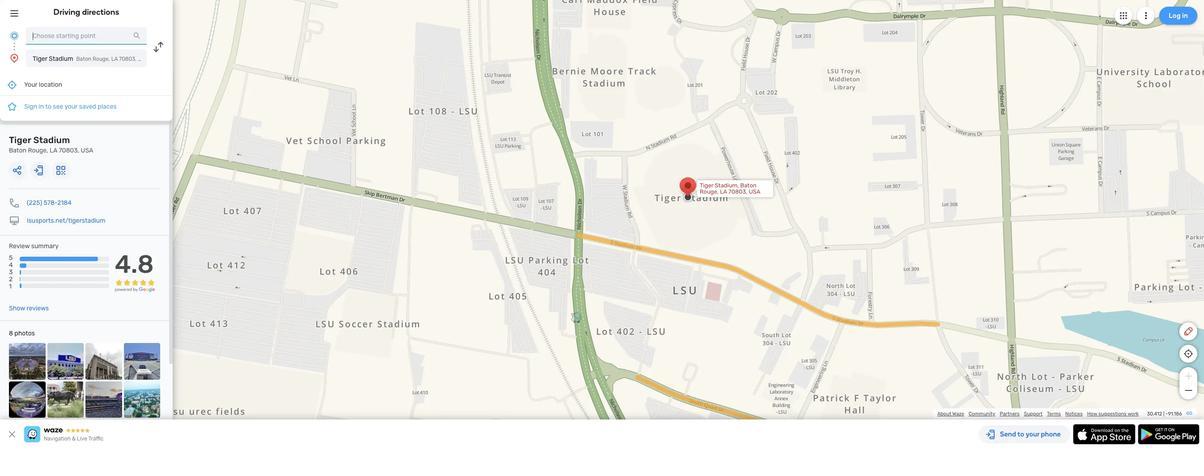 Task type: describe. For each thing, give the bounding box(es) containing it.
1 vertical spatial rouge,
[[28, 147, 48, 154]]

stadium inside 'tiger stadium baton rouge, la 70803, usa'
[[33, 135, 70, 145]]

waze
[[952, 411, 964, 417]]

1 vertical spatial tiger stadium baton rouge, la 70803, usa
[[9, 135, 93, 154]]

computer image
[[9, 216, 20, 226]]

image 6 of tiger stadium, baton rouge image
[[47, 381, 84, 418]]

about
[[937, 411, 951, 417]]

x image
[[7, 429, 17, 440]]

tiger inside tiger stadium, baton rouge, la 70803, usa
[[700, 182, 713, 189]]

1 vertical spatial la
[[50, 147, 57, 154]]

recenter image
[[7, 79, 17, 90]]

1 vertical spatial usa
[[81, 147, 93, 154]]

summary
[[31, 243, 59, 250]]

5 4 3 2 1
[[9, 254, 13, 291]]

(225)
[[27, 199, 42, 207]]

(225) 578-2184 link
[[27, 199, 72, 207]]

91.186
[[1168, 411, 1182, 417]]

star image
[[7, 101, 17, 112]]

578-
[[44, 199, 57, 207]]

location image
[[9, 53, 20, 64]]

how
[[1087, 411, 1097, 417]]

Choose starting point text field
[[26, 27, 147, 45]]

tiger inside 'tiger stadium baton rouge, la 70803, usa'
[[9, 135, 31, 145]]

baton inside tiger stadium, baton rouge, la 70803, usa
[[740, 182, 757, 189]]

pencil image
[[1183, 326, 1194, 337]]

30.412 | -91.186
[[1147, 411, 1182, 417]]

&
[[72, 436, 76, 442]]

|
[[1163, 411, 1165, 417]]

1 horizontal spatial baton
[[76, 56, 91, 62]]

70803, inside tiger stadium, baton rouge, la 70803, usa
[[728, 188, 747, 195]]

lsusports.net/tigerstadium link
[[27, 217, 105, 225]]

tiger stadium, baton rouge, la 70803, usa
[[700, 182, 760, 195]]

driving directions
[[53, 7, 119, 17]]

0 horizontal spatial 70803,
[[59, 147, 79, 154]]

about waze community partners support terms notices how suggestions work
[[937, 411, 1139, 417]]

1 vertical spatial baton
[[9, 147, 26, 154]]

2184
[[57, 199, 72, 207]]

30.412
[[1147, 411, 1162, 417]]

notices link
[[1065, 411, 1083, 417]]

show
[[9, 305, 25, 312]]

traffic
[[88, 436, 104, 442]]

link image
[[1186, 410, 1193, 417]]

terms link
[[1047, 411, 1061, 417]]

0 vertical spatial tiger
[[33, 55, 47, 63]]

call image
[[9, 198, 20, 209]]

support
[[1024, 411, 1043, 417]]

how suggestions work link
[[1087, 411, 1139, 417]]

0 vertical spatial la
[[111, 56, 118, 62]]

zoom in image
[[1183, 371, 1194, 382]]

navigation & live traffic
[[44, 436, 104, 442]]

8 photos
[[9, 330, 35, 337]]

5
[[9, 254, 13, 262]]

4.8
[[115, 250, 154, 279]]

(225) 578-2184
[[27, 199, 72, 207]]

8
[[9, 330, 13, 337]]

notices
[[1065, 411, 1083, 417]]



Task type: locate. For each thing, give the bounding box(es) containing it.
rouge,
[[93, 56, 110, 62], [28, 147, 48, 154], [700, 188, 719, 195]]

1 vertical spatial 70803,
[[59, 147, 79, 154]]

la
[[111, 56, 118, 62], [50, 147, 57, 154], [720, 188, 727, 195]]

live
[[77, 436, 87, 442]]

current location image
[[9, 30, 20, 41]]

0 horizontal spatial baton
[[9, 147, 26, 154]]

tiger right 'location' icon
[[33, 55, 47, 63]]

review
[[9, 243, 30, 250]]

1
[[9, 283, 12, 291]]

2 horizontal spatial rouge,
[[700, 188, 719, 195]]

4
[[9, 261, 13, 269]]

2 horizontal spatial 70803,
[[728, 188, 747, 195]]

1 vertical spatial stadium
[[33, 135, 70, 145]]

stadium
[[49, 55, 73, 63], [33, 135, 70, 145]]

0 vertical spatial 70803,
[[119, 56, 137, 62]]

3
[[9, 269, 13, 276]]

suggestions
[[1099, 411, 1127, 417]]

2 vertical spatial la
[[720, 188, 727, 195]]

tiger stadium baton rouge, la 70803, usa
[[33, 55, 149, 63], [9, 135, 93, 154]]

community
[[969, 411, 995, 417]]

terms
[[1047, 411, 1061, 417]]

baton down choose starting point text field
[[76, 56, 91, 62]]

0 horizontal spatial la
[[50, 147, 57, 154]]

stadium,
[[715, 182, 739, 189]]

image 7 of tiger stadium, baton rouge image
[[85, 381, 122, 418]]

2 vertical spatial tiger
[[700, 182, 713, 189]]

0 vertical spatial rouge,
[[93, 56, 110, 62]]

driving
[[53, 7, 80, 17]]

zoom out image
[[1183, 385, 1194, 396]]

0 vertical spatial usa
[[138, 56, 149, 62]]

about waze link
[[937, 411, 964, 417]]

lsusports.net/tigerstadium
[[27, 217, 105, 225]]

image 4 of tiger stadium, baton rouge image
[[124, 343, 160, 380]]

0 vertical spatial tiger stadium baton rouge, la 70803, usa
[[33, 55, 149, 63]]

-
[[1166, 411, 1168, 417]]

1 horizontal spatial la
[[111, 56, 118, 62]]

image 2 of tiger stadium, baton rouge image
[[47, 343, 84, 380]]

show reviews
[[9, 305, 49, 312]]

photos
[[14, 330, 35, 337]]

usa
[[138, 56, 149, 62], [81, 147, 93, 154], [749, 188, 760, 195]]

work
[[1128, 411, 1139, 417]]

0 vertical spatial baton
[[76, 56, 91, 62]]

la inside tiger stadium, baton rouge, la 70803, usa
[[720, 188, 727, 195]]

image 8 of tiger stadium, baton rouge image
[[124, 381, 160, 418]]

baton
[[76, 56, 91, 62], [9, 147, 26, 154], [740, 182, 757, 189]]

list box
[[0, 74, 173, 121]]

2 vertical spatial usa
[[749, 188, 760, 195]]

0 vertical spatial stadium
[[49, 55, 73, 63]]

community link
[[969, 411, 995, 417]]

1 horizontal spatial rouge,
[[93, 56, 110, 62]]

0 horizontal spatial rouge,
[[28, 147, 48, 154]]

2 horizontal spatial la
[[720, 188, 727, 195]]

usa inside tiger stadium, baton rouge, la 70803, usa
[[749, 188, 760, 195]]

1 horizontal spatial tiger
[[33, 55, 47, 63]]

2
[[9, 276, 13, 283]]

support link
[[1024, 411, 1043, 417]]

2 vertical spatial baton
[[740, 182, 757, 189]]

image 5 of tiger stadium, baton rouge image
[[9, 381, 45, 418]]

2 horizontal spatial usa
[[749, 188, 760, 195]]

tiger left stadium,
[[700, 182, 713, 189]]

tiger down star icon
[[9, 135, 31, 145]]

reviews
[[27, 305, 49, 312]]

1 horizontal spatial usa
[[138, 56, 149, 62]]

baton right stadium,
[[740, 182, 757, 189]]

image 3 of tiger stadium, baton rouge image
[[85, 343, 122, 380]]

0 horizontal spatial usa
[[81, 147, 93, 154]]

2 horizontal spatial baton
[[740, 182, 757, 189]]

tiger
[[33, 55, 47, 63], [9, 135, 31, 145], [700, 182, 713, 189]]

partners link
[[1000, 411, 1020, 417]]

image 1 of tiger stadium, baton rouge image
[[9, 343, 45, 380]]

1 horizontal spatial 70803,
[[119, 56, 137, 62]]

partners
[[1000, 411, 1020, 417]]

navigation
[[44, 436, 71, 442]]

0 horizontal spatial tiger
[[9, 135, 31, 145]]

1 vertical spatial tiger
[[9, 135, 31, 145]]

2 vertical spatial rouge,
[[700, 188, 719, 195]]

rouge, inside tiger stadium, baton rouge, la 70803, usa
[[700, 188, 719, 195]]

70803,
[[119, 56, 137, 62], [59, 147, 79, 154], [728, 188, 747, 195]]

baton down star icon
[[9, 147, 26, 154]]

directions
[[82, 7, 119, 17]]

2 horizontal spatial tiger
[[700, 182, 713, 189]]

2 vertical spatial 70803,
[[728, 188, 747, 195]]

review summary
[[9, 243, 59, 250]]



Task type: vqa. For each thing, say whether or not it's contained in the screenshot.
topmost Angeles
no



